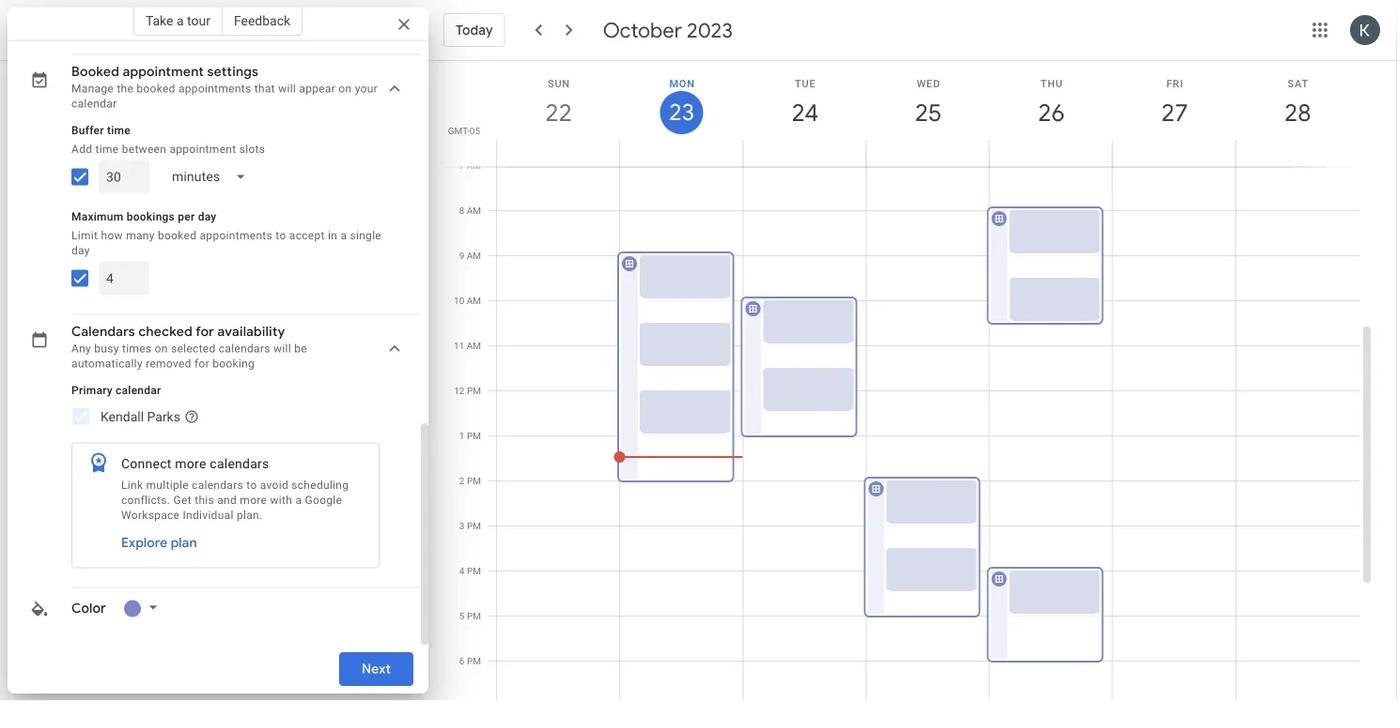 Task type: describe. For each thing, give the bounding box(es) containing it.
many
[[126, 229, 155, 243]]

27 column header
[[1112, 61, 1236, 167]]

9
[[459, 250, 464, 262]]

sun 22
[[544, 78, 571, 128]]

monday, october 23, today element
[[660, 91, 704, 134]]

12
[[454, 386, 465, 397]]

am for 10 am
[[467, 296, 481, 307]]

1 vertical spatial day
[[71, 244, 90, 258]]

per
[[178, 211, 195, 224]]

primary calendar
[[71, 384, 161, 398]]

this
[[195, 494, 214, 508]]

explore plan
[[121, 536, 197, 553]]

with
[[270, 494, 292, 508]]

2023
[[687, 17, 733, 43]]

mon 23
[[668, 78, 695, 127]]

busy
[[94, 343, 119, 356]]

booking
[[213, 358, 255, 371]]

availability
[[218, 324, 285, 341]]

appointments inside booked appointment settings manage the booked appointments that will appear on your calendar
[[178, 83, 251, 96]]

gmt-
[[448, 125, 470, 136]]

removed
[[146, 358, 191, 371]]

grid containing 22
[[436, 61, 1375, 702]]

parks
[[147, 410, 180, 425]]

25 column header
[[866, 61, 990, 167]]

multiple
[[146, 479, 189, 493]]

to inside the connect more calendars link multiple calendars to avoid scheduling conflicts. get this and more with a google workspace individual plan.
[[246, 479, 257, 493]]

settings
[[207, 64, 259, 81]]

appointment inside booked appointment settings manage the booked appointments that will appear on your calendar
[[123, 64, 204, 81]]

limit
[[71, 229, 98, 243]]

booked
[[71, 64, 119, 81]]

7
[[459, 160, 464, 171]]

9 am
[[459, 250, 481, 262]]

tue 24
[[791, 78, 817, 128]]

Maximum bookings per day number field
[[106, 262, 142, 296]]

kendall
[[101, 410, 144, 425]]

explore plan button
[[114, 527, 205, 561]]

calendars checked for availability any busy times on selected calendars will be automatically removed for booking
[[71, 324, 307, 371]]

connect
[[121, 457, 172, 473]]

24 column header
[[743, 61, 867, 167]]

6
[[459, 656, 465, 668]]

22
[[544, 97, 571, 128]]

calendar inside booked appointment settings manage the booked appointments that will appear on your calendar
[[71, 98, 117, 111]]

booked inside booked appointment settings manage the booked appointments that will appear on your calendar
[[137, 83, 175, 96]]

23
[[668, 98, 694, 127]]

Buffer time number field
[[106, 161, 142, 195]]

sat 28
[[1283, 78, 1310, 128]]

am for 7 am
[[467, 160, 481, 171]]

22 column header
[[496, 61, 620, 167]]

tue
[[795, 78, 816, 89]]

27
[[1160, 97, 1187, 128]]

3
[[459, 521, 465, 532]]

scheduling
[[292, 479, 349, 493]]

pm for 6 pm
[[467, 656, 481, 668]]

4 pm
[[459, 566, 481, 577]]

am for 11 am
[[467, 341, 481, 352]]

7 am
[[459, 160, 481, 171]]

pm for 2 pm
[[467, 476, 481, 487]]

any
[[71, 343, 91, 356]]

the
[[117, 83, 134, 96]]

8
[[459, 205, 464, 217]]

feedback button
[[223, 6, 303, 36]]

1 pm
[[459, 431, 481, 442]]

2 vertical spatial calendars
[[192, 479, 243, 493]]

thu
[[1041, 78, 1063, 89]]

today button
[[444, 8, 505, 53]]

primary
[[71, 384, 113, 398]]

24
[[791, 97, 817, 128]]

individual
[[183, 509, 234, 523]]

11
[[454, 341, 464, 352]]

maximum
[[71, 211, 123, 224]]

wed 25
[[914, 78, 941, 128]]

automatically
[[71, 358, 143, 371]]

buffer time add time between appointment slots
[[71, 124, 265, 156]]

connect more calendars link multiple calendars to avoid scheduling conflicts. get this and more with a google workspace individual plan.
[[121, 457, 349, 523]]

6 pm
[[459, 656, 481, 668]]

and
[[217, 494, 237, 508]]

4
[[459, 566, 465, 577]]

2 pm
[[459, 476, 481, 487]]

0 vertical spatial more
[[175, 457, 206, 473]]

5 pm
[[459, 611, 481, 623]]

buffer
[[71, 124, 104, 137]]

28 column header
[[1236, 61, 1360, 167]]

take a tour
[[146, 13, 210, 28]]

pm for 3 pm
[[467, 521, 481, 532]]

add
[[71, 143, 92, 156]]

friday, october 27 element
[[1153, 91, 1196, 134]]

booked appointment settings manage the booked appointments that will appear on your calendar
[[71, 64, 378, 111]]

feedback
[[234, 13, 290, 28]]

google
[[305, 494, 342, 508]]

booked inside maximum bookings per day limit how many booked appointments to accept in a single day
[[158, 229, 197, 243]]

a inside maximum bookings per day limit how many booked appointments to accept in a single day
[[341, 229, 347, 243]]

am for 8 am
[[467, 205, 481, 217]]

between
[[122, 143, 166, 156]]

tuesday, october 24 element
[[784, 91, 827, 134]]

explore
[[121, 536, 168, 553]]



Task type: vqa. For each thing, say whether or not it's contained in the screenshot.
THIS
yes



Task type: locate. For each thing, give the bounding box(es) containing it.
on inside booked appointment settings manage the booked appointments that will appear on your calendar
[[339, 83, 352, 96]]

4 pm from the top
[[467, 521, 481, 532]]

1 vertical spatial booked
[[158, 229, 197, 243]]

1 vertical spatial time
[[95, 143, 119, 156]]

1 vertical spatial to
[[246, 479, 257, 493]]

a inside button
[[177, 13, 184, 28]]

3 pm
[[459, 521, 481, 532]]

28
[[1283, 97, 1310, 128]]

None field
[[157, 161, 261, 195]]

gmt-05
[[448, 125, 480, 136]]

appointments down settings
[[178, 83, 251, 96]]

1 vertical spatial on
[[155, 343, 168, 356]]

calendars
[[71, 324, 135, 341]]

0 horizontal spatial more
[[175, 457, 206, 473]]

0 vertical spatial on
[[339, 83, 352, 96]]

in
[[328, 229, 337, 243]]

1 horizontal spatial a
[[295, 494, 302, 508]]

pm right the 2
[[467, 476, 481, 487]]

pm
[[467, 386, 481, 397], [467, 431, 481, 442], [467, 476, 481, 487], [467, 521, 481, 532], [467, 566, 481, 577], [467, 611, 481, 623], [467, 656, 481, 668]]

am right '8' at the top left of page
[[467, 205, 481, 217]]

0 horizontal spatial a
[[177, 13, 184, 28]]

am right the 9
[[467, 250, 481, 262]]

0 horizontal spatial on
[[155, 343, 168, 356]]

tour
[[187, 13, 210, 28]]

pm for 12 pm
[[467, 386, 481, 397]]

mon
[[669, 78, 695, 89]]

1 horizontal spatial on
[[339, 83, 352, 96]]

1 horizontal spatial day
[[198, 211, 217, 224]]

4 am from the top
[[467, 296, 481, 307]]

next
[[362, 662, 391, 678]]

thursday, october 26 element
[[1030, 91, 1073, 134]]

plan
[[171, 536, 197, 553]]

2 pm from the top
[[467, 431, 481, 442]]

0 vertical spatial calendars
[[219, 343, 270, 356]]

26
[[1037, 97, 1064, 128]]

3 pm from the top
[[467, 476, 481, 487]]

today
[[456, 22, 493, 39]]

pm right 4
[[467, 566, 481, 577]]

link
[[121, 479, 143, 493]]

0 vertical spatial appointment
[[123, 64, 204, 81]]

pm right the 1
[[467, 431, 481, 442]]

will
[[278, 83, 296, 96], [273, 343, 291, 356]]

sat
[[1288, 78, 1309, 89]]

05
[[470, 125, 480, 136]]

5 am from the top
[[467, 341, 481, 352]]

1 horizontal spatial more
[[240, 494, 267, 508]]

2 vertical spatial a
[[295, 494, 302, 508]]

take a tour button
[[133, 6, 223, 36]]

will right 'that'
[[278, 83, 296, 96]]

appear
[[299, 83, 336, 96]]

3 am from the top
[[467, 250, 481, 262]]

am
[[467, 160, 481, 171], [467, 205, 481, 217], [467, 250, 481, 262], [467, 296, 481, 307], [467, 341, 481, 352]]

color
[[71, 602, 106, 618]]

23 column header
[[619, 61, 744, 167]]

that
[[254, 83, 275, 96]]

take
[[146, 13, 173, 28]]

single
[[350, 229, 382, 243]]

a right with
[[295, 494, 302, 508]]

0 vertical spatial booked
[[137, 83, 175, 96]]

a left tour
[[177, 13, 184, 28]]

more
[[175, 457, 206, 473], [240, 494, 267, 508]]

slots
[[239, 143, 265, 156]]

appointment up the at the left of page
[[123, 64, 204, 81]]

october 2023
[[603, 17, 733, 43]]

1 vertical spatial appointment
[[170, 143, 236, 156]]

saturday, october 28 element
[[1276, 91, 1320, 134]]

wednesday, october 25 element
[[907, 91, 950, 134]]

a inside the connect more calendars link multiple calendars to avoid scheduling conflicts. get this and more with a google workspace individual plan.
[[295, 494, 302, 508]]

fri 27
[[1160, 78, 1187, 128]]

26 column header
[[989, 61, 1113, 167]]

12 pm
[[454, 386, 481, 397]]

time right buffer
[[107, 124, 131, 137]]

0 vertical spatial day
[[198, 211, 217, 224]]

am for 9 am
[[467, 250, 481, 262]]

your
[[355, 83, 378, 96]]

am right 10
[[467, 296, 481, 307]]

appointments
[[178, 83, 251, 96], [200, 229, 273, 243]]

0 horizontal spatial to
[[246, 479, 257, 493]]

avoid
[[260, 479, 288, 493]]

to inside maximum bookings per day limit how many booked appointments to accept in a single day
[[276, 229, 286, 243]]

pm right 3
[[467, 521, 481, 532]]

1 pm from the top
[[467, 386, 481, 397]]

to left accept
[[276, 229, 286, 243]]

appointments left accept
[[200, 229, 273, 243]]

on inside calendars checked for availability any busy times on selected calendars will be automatically removed for booking
[[155, 343, 168, 356]]

more up plan.
[[240, 494, 267, 508]]

more up multiple
[[175, 457, 206, 473]]

am right 11 at the left of the page
[[467, 341, 481, 352]]

0 vertical spatial for
[[196, 324, 214, 341]]

0 vertical spatial a
[[177, 13, 184, 28]]

pm right 6
[[467, 656, 481, 668]]

to left avoid at left
[[246, 479, 257, 493]]

appointment inside buffer time add time between appointment slots
[[170, 143, 236, 156]]

7 pm from the top
[[467, 656, 481, 668]]

6 pm from the top
[[467, 611, 481, 623]]

time right add
[[95, 143, 119, 156]]

calendar up kendall parks
[[116, 384, 161, 398]]

sun
[[548, 78, 570, 89]]

manage
[[71, 83, 114, 96]]

grid
[[436, 61, 1375, 702]]

2 horizontal spatial a
[[341, 229, 347, 243]]

1 vertical spatial calendar
[[116, 384, 161, 398]]

calendars
[[219, 343, 270, 356], [210, 457, 269, 473], [192, 479, 243, 493]]

will inside calendars checked for availability any busy times on selected calendars will be automatically removed for booking
[[273, 343, 291, 356]]

how
[[101, 229, 123, 243]]

selected
[[171, 343, 216, 356]]

october
[[603, 17, 682, 43]]

checked
[[138, 324, 193, 341]]

pm right 5
[[467, 611, 481, 623]]

wed
[[917, 78, 941, 89]]

for
[[196, 324, 214, 341], [194, 358, 209, 371]]

1 am from the top
[[467, 160, 481, 171]]

be
[[294, 343, 307, 356]]

maximum bookings per day limit how many booked appointments to accept in a single day
[[71, 211, 382, 258]]

calendars inside calendars checked for availability any busy times on selected calendars will be automatically removed for booking
[[219, 343, 270, 356]]

0 vertical spatial to
[[276, 229, 286, 243]]

will inside booked appointment settings manage the booked appointments that will appear on your calendar
[[278, 83, 296, 96]]

thu 26
[[1037, 78, 1064, 128]]

1 vertical spatial a
[[341, 229, 347, 243]]

calendar down manage
[[71, 98, 117, 111]]

on left your at the top of the page
[[339, 83, 352, 96]]

1 horizontal spatial to
[[276, 229, 286, 243]]

booked right the at the left of page
[[137, 83, 175, 96]]

appointments inside maximum bookings per day limit how many booked appointments to accept in a single day
[[200, 229, 273, 243]]

day
[[198, 211, 217, 224], [71, 244, 90, 258]]

a
[[177, 13, 184, 28], [341, 229, 347, 243], [295, 494, 302, 508]]

0 horizontal spatial day
[[71, 244, 90, 258]]

day right per
[[198, 211, 217, 224]]

accept
[[289, 229, 325, 243]]

1
[[459, 431, 465, 442]]

1 vertical spatial will
[[273, 343, 291, 356]]

get
[[173, 494, 192, 508]]

25
[[914, 97, 941, 128]]

sunday, october 22 element
[[537, 91, 580, 134]]

11 am
[[454, 341, 481, 352]]

5 pm from the top
[[467, 566, 481, 577]]

1 vertical spatial for
[[194, 358, 209, 371]]

0 vertical spatial time
[[107, 124, 131, 137]]

a right in
[[341, 229, 347, 243]]

bookings
[[127, 211, 175, 224]]

booked down per
[[158, 229, 197, 243]]

pm for 4 pm
[[467, 566, 481, 577]]

workspace
[[121, 509, 180, 523]]

pm right 12
[[467, 386, 481, 397]]

0 vertical spatial appointments
[[178, 83, 251, 96]]

1 vertical spatial more
[[240, 494, 267, 508]]

2 am from the top
[[467, 205, 481, 217]]

for up selected
[[196, 324, 214, 341]]

0 vertical spatial calendar
[[71, 98, 117, 111]]

will left be
[[273, 343, 291, 356]]

1 vertical spatial calendars
[[210, 457, 269, 473]]

5
[[459, 611, 465, 623]]

appointment left "slots" on the left top
[[170, 143, 236, 156]]

am right 7
[[467, 160, 481, 171]]

time
[[107, 124, 131, 137], [95, 143, 119, 156]]

for down selected
[[194, 358, 209, 371]]

0 vertical spatial will
[[278, 83, 296, 96]]

10 am
[[454, 296, 481, 307]]

pm for 1 pm
[[467, 431, 481, 442]]

on up removed
[[155, 343, 168, 356]]

1 vertical spatial appointments
[[200, 229, 273, 243]]

pm for 5 pm
[[467, 611, 481, 623]]

day down limit
[[71, 244, 90, 258]]

plan.
[[237, 509, 262, 523]]



